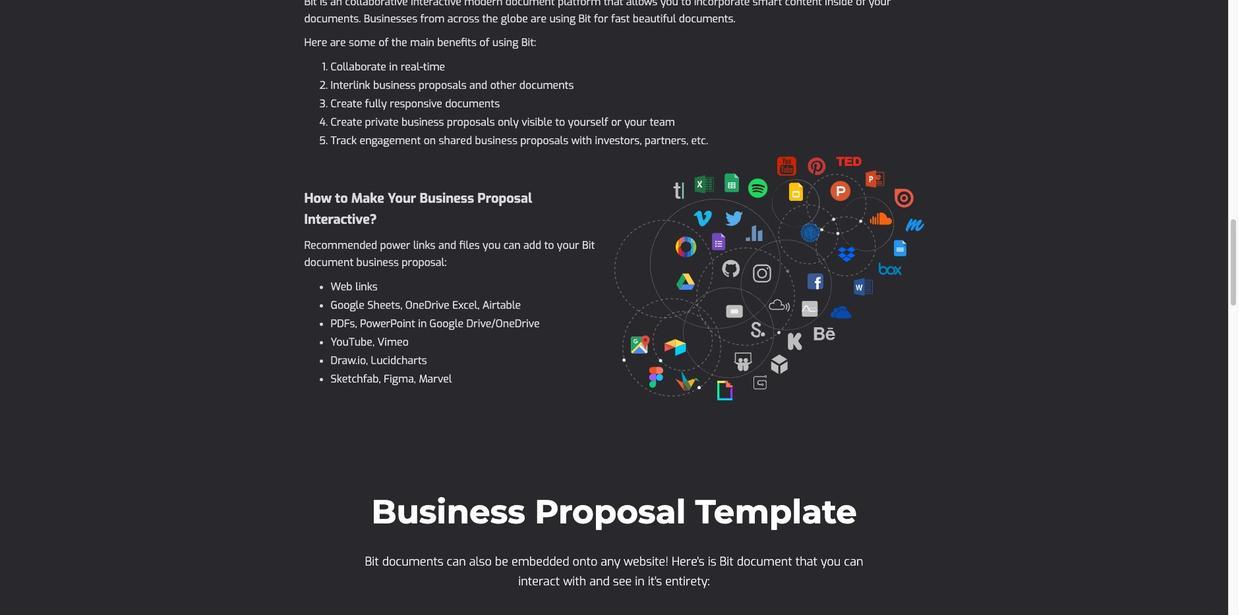 Task type: describe. For each thing, give the bounding box(es) containing it.
time
[[423, 60, 445, 74]]

web
[[331, 280, 353, 294]]

collaborate in real-time interlink business proposals and other documents create fully responsive documents create private business proposals only visible to yourself or your team track engagement on shared business proposals with investors, partners, etc.
[[331, 60, 708, 148]]

document inside recommended power links and files you can add to your bit document business proposal:
[[304, 256, 354, 270]]

fast
[[611, 12, 630, 26]]

1 vertical spatial are
[[330, 36, 346, 50]]

excel,
[[452, 299, 480, 313]]

team
[[650, 115, 675, 129]]

drive/onedrive
[[467, 317, 540, 331]]

business down real-
[[373, 79, 416, 92]]

here are some of the main benefits of using bit:
[[304, 36, 536, 50]]

see
[[613, 575, 632, 591]]

here's
[[672, 555, 705, 571]]

benefits
[[437, 36, 477, 50]]

is inside bit documents can also be embedded onto any website! here's is bit document that you can interact with and see in it's entirety:
[[708, 555, 717, 571]]

interact
[[519, 575, 560, 591]]

with inside collaborate in real-time interlink business proposals and other documents create fully responsive documents create private business proposals only visible to yourself or your team track engagement on shared business proposals with investors, partners, etc.
[[571, 134, 592, 148]]

0 horizontal spatial using
[[492, 36, 519, 50]]

0 horizontal spatial can
[[447, 555, 466, 571]]

links inside 'web links google sheets, onedrive excel, airtable pdfs, powerpoint in google drive/onedrive youtube, vimeo draw.io, lucidcharts sketchfab, figma, marvel'
[[355, 280, 378, 294]]

1 vertical spatial business
[[371, 493, 525, 533]]

only
[[498, 115, 519, 129]]

here
[[304, 36, 327, 50]]

1 vertical spatial documents
[[445, 97, 500, 111]]

engagement
[[360, 134, 421, 148]]

draw.io,
[[331, 354, 368, 368]]

list for document
[[304, 58, 924, 150]]

that inside bit documents can also be embedded onto any website! here's is bit document that you can interact with and see in it's entirety:
[[796, 555, 818, 571]]

investors,
[[595, 134, 642, 148]]

2 create from the top
[[331, 115, 362, 129]]

recommended power links and files you can add to your bit document business proposal:
[[304, 239, 595, 270]]

web links google sheets, onedrive excel, airtable pdfs, powerpoint in google drive/onedrive youtube, vimeo draw.io, lucidcharts sketchfab, figma, marvel
[[331, 280, 540, 387]]

on
[[424, 134, 436, 148]]

bit is an collaborative interactive modern document platform that allows you to incorporate smart content inside of your documents. businesses from across the globe are using bit for fast beautiful documents.
[[304, 0, 891, 26]]

using inside bit is an collaborative interactive modern document platform that allows you to incorporate smart content inside of your documents. businesses from across the globe are using bit for fast beautiful documents.
[[550, 12, 576, 26]]

1 horizontal spatial proposal
[[535, 493, 686, 533]]

that inside bit is an collaborative interactive modern document platform that allows you to incorporate smart content inside of your documents. businesses from across the globe are using bit for fast beautiful documents.
[[604, 0, 624, 9]]

embedded
[[512, 555, 570, 571]]

0 vertical spatial google
[[331, 299, 365, 313]]

private
[[365, 115, 399, 129]]

add
[[524, 239, 542, 253]]

collaborate
[[331, 60, 386, 74]]

main
[[410, 36, 435, 50]]

from
[[420, 12, 445, 26]]

any
[[601, 555, 621, 571]]

and inside collaborate in real-time interlink business proposals and other documents create fully responsive documents create private business proposals only visible to yourself or your team track engagement on shared business proposals with investors, partners, etc.
[[470, 79, 488, 92]]

are inside bit is an collaborative interactive modern document platform that allows you to incorporate smart content inside of your documents. businesses from across the globe are using bit for fast beautiful documents.
[[531, 12, 547, 26]]

youtube,
[[331, 336, 375, 350]]

onedrive
[[405, 299, 450, 313]]

your inside recommended power links and files you can add to your bit document business proposal:
[[557, 239, 580, 253]]

1 horizontal spatial google
[[430, 317, 464, 331]]

you inside bit is an collaborative interactive modern document platform that allows you to incorporate smart content inside of your documents. businesses from across the globe are using bit for fast beautiful documents.
[[661, 0, 679, 9]]

other
[[490, 79, 517, 92]]

proposal inside "how to make your business proposal interactive?"
[[478, 190, 532, 208]]

2 documents. from the left
[[679, 12, 736, 26]]

template
[[696, 493, 857, 533]]

also
[[469, 555, 492, 571]]

2 horizontal spatial can
[[844, 555, 864, 571]]

platform
[[558, 0, 601, 9]]

business down the only
[[475, 134, 518, 148]]

0 horizontal spatial the
[[392, 36, 407, 50]]

yourself
[[568, 115, 609, 129]]

how to make your business proposal interactive?
[[304, 190, 532, 229]]

responsive
[[390, 97, 443, 111]]

you inside bit documents can also be embedded onto any website! here's is bit document that you can interact with and see in it's entirety:
[[821, 555, 841, 571]]

1 vertical spatial proposals
[[447, 115, 495, 129]]

modern
[[464, 0, 503, 9]]

vimeo
[[378, 336, 409, 350]]

airtable
[[483, 299, 521, 313]]

incorporate
[[694, 0, 750, 9]]

track
[[331, 134, 357, 148]]

list for interactive?
[[304, 278, 608, 389]]

make
[[351, 190, 385, 208]]

1 create from the top
[[331, 97, 362, 111]]



Task type: locate. For each thing, give the bounding box(es) containing it.
is
[[320, 0, 328, 9], [708, 555, 717, 571]]

2 horizontal spatial and
[[590, 575, 610, 591]]

0 vertical spatial list
[[304, 58, 924, 150]]

fully
[[365, 97, 387, 111]]

links
[[413, 239, 436, 253], [355, 280, 378, 294]]

and inside recommended power links and files you can add to your bit document business proposal:
[[439, 239, 457, 253]]

proposal up any on the bottom of page
[[535, 493, 686, 533]]

or
[[611, 115, 622, 129]]

onto
[[573, 555, 598, 571]]

google down onedrive
[[430, 317, 464, 331]]

of right some
[[379, 36, 389, 50]]

business down the responsive
[[402, 115, 444, 129]]

to left incorporate at the top of page
[[681, 0, 691, 9]]

files
[[459, 239, 480, 253]]

0 horizontal spatial documents
[[382, 555, 444, 571]]

power
[[380, 239, 410, 253]]

1 horizontal spatial documents.
[[679, 12, 736, 26]]

2 vertical spatial and
[[590, 575, 610, 591]]

0 vertical spatial business
[[420, 190, 474, 208]]

0 vertical spatial with
[[571, 134, 592, 148]]

0 horizontal spatial your
[[557, 239, 580, 253]]

links inside recommended power links and files you can add to your bit document business proposal:
[[413, 239, 436, 253]]

0 vertical spatial are
[[531, 12, 547, 26]]

2 vertical spatial proposals
[[520, 134, 569, 148]]

0 horizontal spatial are
[[330, 36, 346, 50]]

links up proposal:
[[413, 239, 436, 253]]

0 vertical spatial create
[[331, 97, 362, 111]]

list containing web links
[[304, 278, 608, 389]]

1 horizontal spatial document
[[506, 0, 555, 9]]

2 vertical spatial documents
[[382, 555, 444, 571]]

of inside bit is an collaborative interactive modern document platform that allows you to incorporate smart content inside of your documents. businesses from across the globe are using bit for fast beautiful documents.
[[856, 0, 866, 9]]

2 horizontal spatial in
[[635, 575, 645, 591]]

0 horizontal spatial google
[[331, 299, 365, 313]]

business down power
[[357, 256, 399, 270]]

proposal
[[478, 190, 532, 208], [535, 493, 686, 533]]

using down platform
[[550, 12, 576, 26]]

document down "recommended"
[[304, 256, 354, 270]]

document inside bit documents can also be embedded onto any website! here's is bit document that you can interact with and see in it's entirety:
[[737, 555, 793, 571]]

that up fast on the top of page
[[604, 0, 624, 9]]

0 horizontal spatial proposal
[[478, 190, 532, 208]]

1 horizontal spatial is
[[708, 555, 717, 571]]

etc.
[[692, 134, 708, 148]]

document
[[506, 0, 555, 9], [304, 256, 354, 270], [737, 555, 793, 571]]

bit documents can also be embedded onto any website! here's is bit document that you can interact with and see in it's entirety:
[[365, 555, 864, 591]]

allows
[[626, 0, 658, 9]]

visible
[[522, 115, 553, 129]]

document up globe
[[506, 0, 555, 9]]

business up also
[[371, 493, 525, 533]]

can inside recommended power links and files you can add to your bit document business proposal:
[[504, 239, 521, 253]]

0 vertical spatial document
[[506, 0, 555, 9]]

0 vertical spatial the
[[482, 12, 498, 26]]

2 horizontal spatial of
[[856, 0, 866, 9]]

2 vertical spatial document
[[737, 555, 793, 571]]

1 vertical spatial list
[[304, 278, 608, 389]]

1 horizontal spatial using
[[550, 12, 576, 26]]

bit
[[304, 0, 317, 9], [579, 12, 591, 26], [582, 239, 595, 253], [365, 555, 379, 571], [720, 555, 734, 571]]

documents. down incorporate at the top of page
[[679, 12, 736, 26]]

your right inside
[[869, 0, 891, 9]]

1 vertical spatial links
[[355, 280, 378, 294]]

google up pdfs,
[[331, 299, 365, 313]]

2 horizontal spatial you
[[821, 555, 841, 571]]

documents.
[[304, 12, 361, 26], [679, 12, 736, 26]]

your right add
[[557, 239, 580, 253]]

businesses
[[364, 12, 418, 26]]

using
[[550, 12, 576, 26], [492, 36, 519, 50]]

you
[[661, 0, 679, 9], [483, 239, 501, 253], [821, 555, 841, 571]]

0 vertical spatial and
[[470, 79, 488, 92]]

can
[[504, 239, 521, 253], [447, 555, 466, 571], [844, 555, 864, 571]]

sketchfab,
[[331, 373, 381, 387]]

with
[[571, 134, 592, 148], [563, 575, 587, 591]]

0 vertical spatial using
[[550, 12, 576, 26]]

0 horizontal spatial in
[[389, 60, 398, 74]]

create up track
[[331, 115, 362, 129]]

1 vertical spatial the
[[392, 36, 407, 50]]

with inside bit documents can also be embedded onto any website! here's is bit document that you can interact with and see in it's entirety:
[[563, 575, 587, 591]]

interactive?
[[304, 211, 377, 229]]

2 vertical spatial you
[[821, 555, 841, 571]]

0 vertical spatial is
[[320, 0, 328, 9]]

globe
[[501, 12, 528, 26]]

and left files
[[439, 239, 457, 253]]

the inside bit is an collaborative interactive modern document platform that allows you to incorporate smart content inside of your documents. businesses from across the globe are using bit for fast beautiful documents.
[[482, 12, 498, 26]]

it's
[[648, 575, 662, 591]]

list
[[304, 58, 924, 150], [304, 278, 608, 389]]

0 vertical spatial links
[[413, 239, 436, 253]]

figma,
[[384, 373, 416, 387]]

0 horizontal spatial documents.
[[304, 12, 361, 26]]

in inside 'web links google sheets, onedrive excel, airtable pdfs, powerpoint in google drive/onedrive youtube, vimeo draw.io, lucidcharts sketchfab, figma, marvel'
[[418, 317, 427, 331]]

documents
[[520, 79, 574, 92], [445, 97, 500, 111], [382, 555, 444, 571]]

proposal up add
[[478, 190, 532, 208]]

with down the yourself
[[571, 134, 592, 148]]

proposal:
[[402, 256, 447, 270]]

1 vertical spatial your
[[625, 115, 647, 129]]

are right globe
[[531, 12, 547, 26]]

proposals up shared
[[447, 115, 495, 129]]

to inside "how to make your business proposal interactive?"
[[335, 190, 348, 208]]

is left an
[[320, 0, 328, 9]]

you inside recommended power links and files you can add to your bit document business proposal:
[[483, 239, 501, 253]]

in inside bit documents can also be embedded onto any website! here's is bit document that you can interact with and see in it's entirety:
[[635, 575, 645, 591]]

interlink
[[331, 79, 370, 92]]

1 vertical spatial document
[[304, 256, 354, 270]]

business right your
[[420, 190, 474, 208]]

links right web
[[355, 280, 378, 294]]

1 horizontal spatial and
[[470, 79, 488, 92]]

documents. down an
[[304, 12, 361, 26]]

1 horizontal spatial in
[[418, 317, 427, 331]]

how
[[304, 190, 332, 208]]

proposals
[[419, 79, 467, 92], [447, 115, 495, 129], [520, 134, 569, 148]]

business proposal template
[[371, 493, 857, 533]]

business
[[373, 79, 416, 92], [402, 115, 444, 129], [475, 134, 518, 148], [357, 256, 399, 270]]

the down modern
[[482, 12, 498, 26]]

1 horizontal spatial the
[[482, 12, 498, 26]]

proposals down visible
[[520, 134, 569, 148]]

0 horizontal spatial document
[[304, 256, 354, 270]]

1 vertical spatial that
[[796, 555, 818, 571]]

that down template
[[796, 555, 818, 571]]

google
[[331, 299, 365, 313], [430, 317, 464, 331]]

2 horizontal spatial documents
[[520, 79, 574, 92]]

your inside bit is an collaborative interactive modern document platform that allows you to incorporate smart content inside of your documents. businesses from across the globe are using bit for fast beautiful documents.
[[869, 0, 891, 9]]

lucidcharts
[[371, 354, 427, 368]]

1 vertical spatial google
[[430, 317, 464, 331]]

your
[[388, 190, 416, 208]]

1 vertical spatial proposal
[[535, 493, 686, 533]]

0 horizontal spatial that
[[604, 0, 624, 9]]

the
[[482, 12, 498, 26], [392, 36, 407, 50]]

to up interactive?
[[335, 190, 348, 208]]

real-
[[401, 60, 423, 74]]

collaborative
[[345, 0, 408, 9]]

of right benefits
[[480, 36, 490, 50]]

0 vertical spatial that
[[604, 0, 624, 9]]

1 vertical spatial with
[[563, 575, 587, 591]]

0 vertical spatial documents
[[520, 79, 574, 92]]

1 horizontal spatial that
[[796, 555, 818, 571]]

business
[[420, 190, 474, 208], [371, 493, 525, 533]]

bit:
[[522, 36, 536, 50]]

website!
[[624, 555, 669, 571]]

2 vertical spatial your
[[557, 239, 580, 253]]

1 vertical spatial in
[[418, 317, 427, 331]]

1 horizontal spatial documents
[[445, 97, 500, 111]]

0 horizontal spatial of
[[379, 36, 389, 50]]

1 vertical spatial is
[[708, 555, 717, 571]]

proposals down time
[[419, 79, 467, 92]]

some
[[349, 36, 376, 50]]

1 vertical spatial you
[[483, 239, 501, 253]]

for
[[594, 12, 609, 26]]

document inside bit is an collaborative interactive modern document platform that allows you to incorporate smart content inside of your documents. businesses from across the globe are using bit for fast beautiful documents.
[[506, 0, 555, 9]]

your right or
[[625, 115, 647, 129]]

and left other
[[470, 79, 488, 92]]

with down "onto"
[[563, 575, 587, 591]]

0 vertical spatial you
[[661, 0, 679, 9]]

beautiful
[[633, 12, 676, 26]]

using left bit:
[[492, 36, 519, 50]]

create down interlink
[[331, 97, 362, 111]]

2 horizontal spatial document
[[737, 555, 793, 571]]

in left real-
[[389, 60, 398, 74]]

the left main
[[392, 36, 407, 50]]

bit inside recommended power links and files you can add to your bit document business proposal:
[[582, 239, 595, 253]]

inside
[[825, 0, 853, 9]]

rich media embed image
[[614, 157, 924, 401]]

pdfs,
[[331, 317, 357, 331]]

1 horizontal spatial links
[[413, 239, 436, 253]]

document down template
[[737, 555, 793, 571]]

to
[[681, 0, 691, 9], [555, 115, 565, 129], [335, 190, 348, 208], [544, 239, 554, 253]]

to inside recommended power links and files you can add to your bit document business proposal:
[[544, 239, 554, 253]]

1 documents. from the left
[[304, 12, 361, 26]]

be
[[495, 555, 508, 571]]

0 horizontal spatial is
[[320, 0, 328, 9]]

are right here
[[330, 36, 346, 50]]

2 horizontal spatial your
[[869, 0, 891, 9]]

entirety:
[[666, 575, 710, 591]]

sheets,
[[368, 299, 403, 313]]

0 vertical spatial proposal
[[478, 190, 532, 208]]

of right inside
[[856, 0, 866, 9]]

marvel
[[419, 373, 452, 387]]

in left it's
[[635, 575, 645, 591]]

2 list from the top
[[304, 278, 608, 389]]

0 horizontal spatial you
[[483, 239, 501, 253]]

recommended
[[304, 239, 377, 253]]

your
[[869, 0, 891, 9], [625, 115, 647, 129], [557, 239, 580, 253]]

to right add
[[544, 239, 554, 253]]

business inside "how to make your business proposal interactive?"
[[420, 190, 474, 208]]

1 horizontal spatial your
[[625, 115, 647, 129]]

across
[[448, 12, 480, 26]]

that
[[604, 0, 624, 9], [796, 555, 818, 571]]

to inside collaborate in real-time interlink business proposals and other documents create fully responsive documents create private business proposals only visible to yourself or your team track engagement on shared business proposals with investors, partners, etc.
[[555, 115, 565, 129]]

1 horizontal spatial are
[[531, 12, 547, 26]]

0 horizontal spatial links
[[355, 280, 378, 294]]

0 vertical spatial your
[[869, 0, 891, 9]]

smart
[[753, 0, 782, 9]]

and inside bit documents can also be embedded onto any website! here's is bit document that you can interact with and see in it's entirety:
[[590, 575, 610, 591]]

0 vertical spatial proposals
[[419, 79, 467, 92]]

partners,
[[645, 134, 689, 148]]

is inside bit is an collaborative interactive modern document platform that allows you to incorporate smart content inside of your documents. businesses from across the globe are using bit for fast beautiful documents.
[[320, 0, 328, 9]]

1 horizontal spatial you
[[661, 0, 679, 9]]

documents inside bit documents can also be embedded onto any website! here's is bit document that you can interact with and see in it's entirety:
[[382, 555, 444, 571]]

1 list from the top
[[304, 58, 924, 150]]

1 vertical spatial create
[[331, 115, 362, 129]]

are
[[531, 12, 547, 26], [330, 36, 346, 50]]

of
[[856, 0, 866, 9], [379, 36, 389, 50], [480, 36, 490, 50]]

an
[[330, 0, 342, 9]]

is right here's
[[708, 555, 717, 571]]

1 vertical spatial and
[[439, 239, 457, 253]]

in
[[389, 60, 398, 74], [418, 317, 427, 331], [635, 575, 645, 591]]

interactive
[[411, 0, 462, 9]]

list containing collaborate in real-time
[[304, 58, 924, 150]]

content
[[785, 0, 822, 9]]

powerpoint
[[360, 317, 415, 331]]

to inside bit is an collaborative interactive modern document platform that allows you to incorporate smart content inside of your documents. businesses from across the globe are using bit for fast beautiful documents.
[[681, 0, 691, 9]]

1 horizontal spatial can
[[504, 239, 521, 253]]

your inside collaborate in real-time interlink business proposals and other documents create fully responsive documents create private business proposals only visible to yourself or your team track engagement on shared business proposals with investors, partners, etc.
[[625, 115, 647, 129]]

business inside recommended power links and files you can add to your bit document business proposal:
[[357, 256, 399, 270]]

and down any on the bottom of page
[[590, 575, 610, 591]]

2 vertical spatial in
[[635, 575, 645, 591]]

in inside collaborate in real-time interlink business proposals and other documents create fully responsive documents create private business proposals only visible to yourself or your team track engagement on shared business proposals with investors, partners, etc.
[[389, 60, 398, 74]]

0 horizontal spatial and
[[439, 239, 457, 253]]

shared
[[439, 134, 472, 148]]

0 vertical spatial in
[[389, 60, 398, 74]]

in down onedrive
[[418, 317, 427, 331]]

1 vertical spatial using
[[492, 36, 519, 50]]

1 horizontal spatial of
[[480, 36, 490, 50]]

to right visible
[[555, 115, 565, 129]]



Task type: vqa. For each thing, say whether or not it's contained in the screenshot.
using within the Bit is an collaborative interactive modern document platform that allows you to incorporate smart content inside of your documents. Businesses from across the globe are using Bit for fast beautiful documents.
yes



